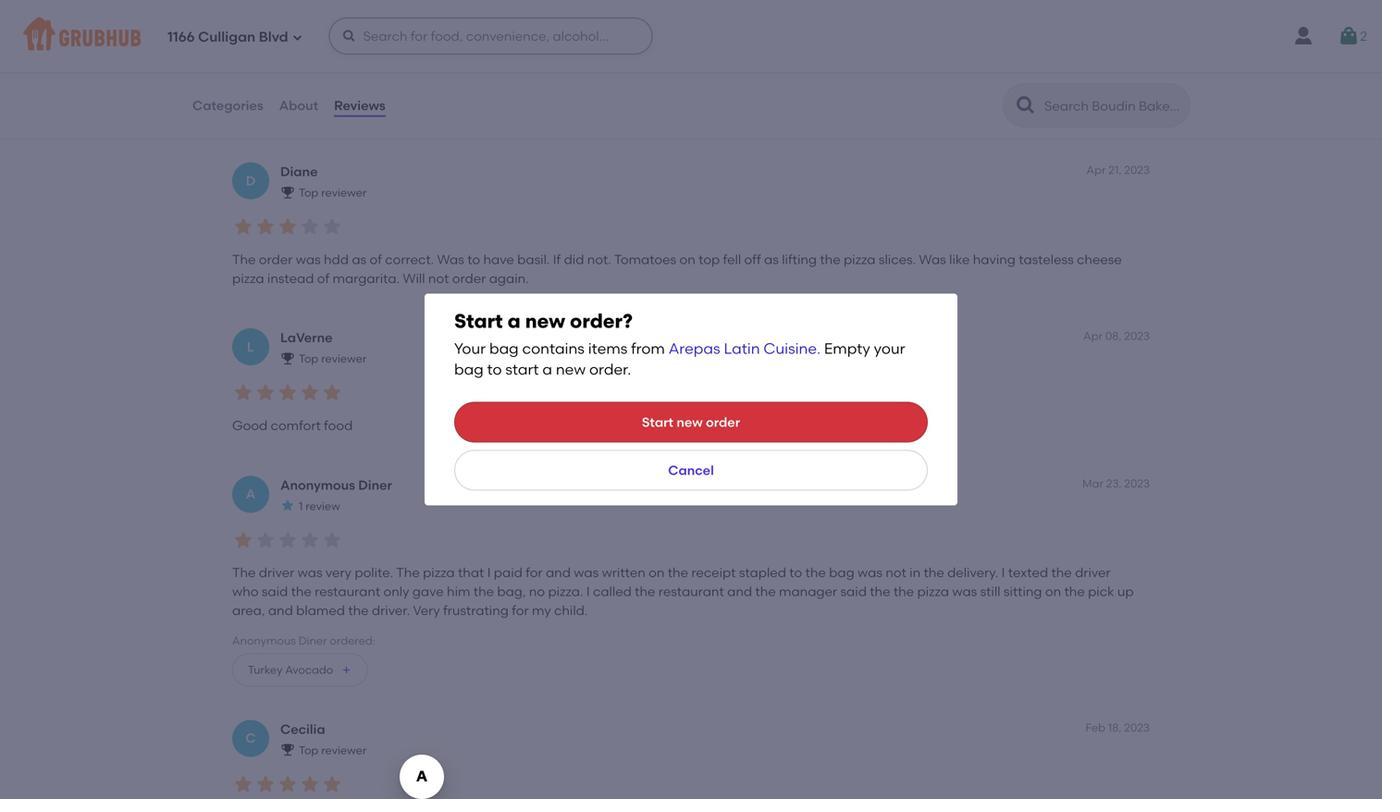 Task type: vqa. For each thing, say whether or not it's contained in the screenshot.
The order was hdd as of correct. Was to have basil. If did not. Tomatoes on top fell off as lifting the pizza slices. Was like having tasteless cheese pizza instead of margarita. Will not order again. Apr
yes



Task type: describe. For each thing, give the bounding box(es) containing it.
receipt
[[692, 565, 736, 581]]

start for start new order
[[642, 415, 674, 430]]

margarita.
[[333, 271, 400, 286]]

pizza.
[[548, 584, 584, 600]]

0 horizontal spatial of
[[317, 271, 330, 286]]

to inside empty your bag to start a new order.
[[487, 360, 502, 379]]

blamed
[[296, 603, 345, 619]]

the right the manager
[[870, 584, 891, 600]]

turkey avocado for tasting
[[248, 106, 333, 119]]

up
[[1118, 584, 1134, 600]]

feb
[[1086, 721, 1106, 735]]

my
[[532, 603, 551, 619]]

the up blamed
[[291, 584, 312, 600]]

very
[[326, 565, 352, 581]]

0 horizontal spatial on
[[649, 565, 665, 581]]

sitting
[[1004, 584, 1043, 600]]

avocado for was
[[285, 664, 333, 677]]

fresh
[[232, 45, 266, 61]]

the for the driver was very polite. the pizza that i paid for and was written on the receipt stapled to the bag was not in the delivery. i texted the driver who said the restaurant only gave him the bag, no pizza. i called the restaurant and the manager said the the pizza was still sitting on the  pick up area, and blamed the driver. very frustrating for my child.
[[232, 565, 256, 581]]

was down delivery.
[[953, 584, 978, 600]]

plus icon image for very
[[341, 665, 352, 676]]

start for start a new order?
[[454, 310, 503, 333]]

order.
[[590, 360, 631, 379]]

plus icon image for order
[[341, 107, 352, 118]]

again.
[[489, 271, 529, 286]]

2023 for good comfort food
[[1125, 330, 1150, 343]]

pick
[[1089, 584, 1115, 600]]

latin
[[724, 340, 760, 358]]

the up the manager
[[806, 565, 826, 581]]

was left very
[[298, 565, 323, 581]]

the up only
[[396, 565, 420, 581]]

pizza left slices.
[[844, 252, 876, 267]]

who
[[232, 584, 259, 600]]

in
[[910, 565, 921, 581]]

order inside button
[[706, 415, 741, 430]]

correct.
[[385, 252, 434, 267]]

0 vertical spatial a
[[508, 310, 521, 333]]

order?
[[570, 310, 633, 333]]

18,
[[1109, 721, 1122, 735]]

called
[[593, 584, 632, 600]]

bag inside the driver was very polite. the pizza that i paid for and was written on the receipt stapled to the bag was not in the delivery. i texted the driver who said the restaurant only gave him the bag, no pizza. i called the restaurant and the manager said the the pizza was still sitting on the  pick up area, and blamed the driver. very frustrating for my child.
[[829, 565, 855, 581]]

basil.
[[518, 252, 550, 267]]

pizza down in
[[918, 584, 950, 600]]

to inside the driver was very polite. the pizza that i paid for and was written on the receipt stapled to the bag was not in the delivery. i texted the driver who said the restaurant only gave him the bag, no pizza. i called the restaurant and the manager said the the pizza was still sitting on the  pick up area, and blamed the driver. very frustrating for my child.
[[790, 565, 803, 581]]

fresh tasting food,this order was correct
[[232, 45, 484, 61]]

not inside the order was hdd as of correct. was to have basil. if did not. tomatoes on top fell off as lifting the pizza slices. was like having tasteless cheese pizza instead of margarita. will not order again.
[[428, 271, 449, 286]]

2 was from the left
[[919, 252, 947, 267]]

off
[[745, 252, 761, 267]]

reviews button
[[333, 72, 387, 139]]

21,
[[1109, 163, 1122, 177]]

good
[[232, 418, 268, 434]]

manager
[[779, 584, 838, 600]]

2 horizontal spatial on
[[1046, 584, 1062, 600]]

was inside the order was hdd as of correct. was to have basil. if did not. tomatoes on top fell off as lifting the pizza slices. was like having tasteless cheese pizza instead of margarita. will not order again.
[[296, 252, 321, 267]]

have
[[484, 252, 514, 267]]

the up frustrating
[[474, 584, 494, 600]]

0 horizontal spatial svg image
[[342, 29, 357, 44]]

paid
[[494, 565, 523, 581]]

1 horizontal spatial i
[[587, 584, 590, 600]]

on inside the order was hdd as of correct. was to have basil. if did not. tomatoes on top fell off as lifting the pizza slices. was like having tasteless cheese pizza instead of margarita. will not order again.
[[680, 252, 696, 267]]

tasting
[[269, 45, 313, 61]]

your
[[874, 340, 906, 358]]

written
[[602, 565, 646, 581]]

mar 23, 2023
[[1083, 477, 1150, 490]]

0 vertical spatial bag
[[490, 340, 519, 358]]

2 button
[[1339, 19, 1368, 53]]

main navigation navigation
[[0, 0, 1383, 72]]

very
[[413, 603, 440, 619]]

.
[[817, 340, 821, 358]]

2 restaurant from the left
[[659, 584, 724, 600]]

gave
[[413, 584, 444, 600]]

texted
[[1009, 565, 1049, 581]]

anonymous for anonymous diner ordered:
[[232, 635, 296, 648]]

diner for anonymous diner ordered:
[[299, 635, 327, 648]]

area,
[[232, 603, 265, 619]]

was left correct
[[410, 45, 435, 61]]

fell
[[723, 252, 742, 267]]

did
[[564, 252, 584, 267]]

top
[[699, 252, 720, 267]]

1 said from the left
[[262, 584, 288, 600]]

slices.
[[879, 252, 916, 267]]

1166 culligan blvd
[[168, 29, 288, 45]]

the down stapled
[[756, 584, 776, 600]]

hdd
[[324, 252, 349, 267]]

no
[[529, 584, 545, 600]]

will
[[403, 271, 425, 286]]

to inside the order was hdd as of correct. was to have basil. if did not. tomatoes on top fell off as lifting the pizza slices. was like having tasteless cheese pizza instead of margarita. will not order again.
[[468, 252, 480, 267]]

stapled
[[739, 565, 787, 581]]

1 vertical spatial for
[[512, 603, 529, 619]]

was up pizza.
[[574, 565, 599, 581]]

culligan
[[198, 29, 256, 45]]

the for the order was hdd as of correct. was to have basil. if did not. tomatoes on top fell off as lifting the pizza slices. was like having tasteless cheese pizza instead of margarita. will not order again.
[[232, 252, 256, 267]]

turkey avocado button for tasting
[[232, 96, 368, 129]]

him
[[447, 584, 471, 600]]

cancel
[[668, 463, 714, 478]]

0 vertical spatial new
[[526, 310, 565, 333]]

l
[[247, 339, 254, 355]]

search icon image
[[1015, 94, 1038, 117]]

delivery.
[[948, 565, 999, 581]]

if
[[553, 252, 561, 267]]

2
[[1361, 28, 1368, 44]]

top for laverne
[[299, 352, 319, 366]]

start a new order?
[[454, 310, 633, 333]]

2 horizontal spatial i
[[1002, 565, 1005, 581]]

about button
[[278, 72, 319, 139]]

diner for anonymous diner
[[358, 477, 392, 493]]

cuisine
[[764, 340, 817, 358]]

frustrating
[[443, 603, 509, 619]]

top for cecilia
[[299, 744, 319, 758]]

turkey for fresh tasting food,this order was correct
[[248, 106, 283, 119]]

tasteless
[[1019, 252, 1074, 267]]

polite.
[[355, 565, 393, 581]]

diane ordered:
[[232, 77, 312, 90]]

turkey for the driver was very polite. the pizza that i paid for and was written on the receipt stapled to the bag was not in the delivery. i texted the driver who said the restaurant only gave him the bag, no pizza. i called the restaurant and the manager said the the pizza was still sitting on the  pick up area, and blamed the driver. very frustrating for my child.
[[248, 664, 283, 677]]

cheese
[[1077, 252, 1123, 267]]

like
[[950, 252, 970, 267]]

only
[[384, 584, 410, 600]]

instead
[[267, 271, 314, 286]]

having
[[973, 252, 1016, 267]]

svg image inside 2 button
[[1339, 25, 1361, 47]]

0 vertical spatial and
[[546, 565, 571, 581]]

top reviewer for diane
[[299, 186, 367, 200]]

was left in
[[858, 565, 883, 581]]

the inside the order was hdd as of correct. was to have basil. if did not. tomatoes on top fell off as lifting the pizza slices. was like having tasteless cheese pizza instead of margarita. will not order again.
[[820, 252, 841, 267]]

2023 for the driver was very polite. the pizza that i paid for and was written on the receipt stapled to the bag was not in the delivery. i texted the driver who said the restaurant only gave him the bag, no pizza. i called the restaurant and the manager said the the pizza was still sitting on the  pick up area, and blamed the driver. very frustrating for my child.
[[1125, 477, 1150, 490]]

Search Boudin Bakery & Cafe search field
[[1043, 97, 1185, 115]]

diane for diane
[[280, 164, 318, 180]]

that
[[458, 565, 484, 581]]

reviewer for diane
[[321, 186, 367, 200]]



Task type: locate. For each thing, give the bounding box(es) containing it.
i left the texted
[[1002, 565, 1005, 581]]

turkey
[[248, 106, 283, 119], [248, 664, 283, 677]]

1 as from the left
[[352, 252, 367, 267]]

anonymous
[[280, 477, 355, 493], [232, 635, 296, 648]]

was
[[410, 45, 435, 61], [296, 252, 321, 267], [298, 565, 323, 581], [574, 565, 599, 581], [858, 565, 883, 581], [953, 584, 978, 600]]

order down have
[[452, 271, 486, 286]]

restaurant down receipt
[[659, 584, 724, 600]]

order
[[373, 45, 407, 61], [259, 252, 293, 267], [452, 271, 486, 286], [706, 415, 741, 430]]

the right 'lifting'
[[820, 252, 841, 267]]

to
[[468, 252, 480, 267], [487, 360, 502, 379], [790, 565, 803, 581]]

pizza left instead
[[232, 271, 264, 286]]

top
[[299, 186, 319, 200], [299, 352, 319, 366], [299, 744, 319, 758]]

1 avocado from the top
[[285, 106, 333, 119]]

2 vertical spatial trophy icon image
[[280, 743, 295, 758]]

1 driver from the left
[[259, 565, 295, 581]]

your bag contains items from arepas latin cuisine .
[[454, 340, 821, 358]]

your
[[454, 340, 486, 358]]

feb 18, 2023
[[1086, 721, 1150, 735]]

order up instead
[[259, 252, 293, 267]]

avocado down diane ordered:
[[285, 106, 333, 119]]

2023 for the order was hdd as of correct. was to have basil. if did not. tomatoes on top fell off as lifting the pizza slices. was like having tasteless cheese pizza instead of margarita. will not order again.
[[1125, 163, 1150, 177]]

diane right d on the top of the page
[[280, 164, 318, 180]]

trophy icon image down 'laverne'
[[280, 351, 295, 366]]

as
[[352, 252, 367, 267], [765, 252, 779, 267]]

1 horizontal spatial to
[[487, 360, 502, 379]]

the
[[232, 252, 256, 267], [232, 565, 256, 581], [396, 565, 420, 581]]

as right off
[[765, 252, 779, 267]]

0 vertical spatial turkey avocado button
[[232, 96, 368, 129]]

1 trophy icon image from the top
[[280, 185, 295, 200]]

1 plus icon image from the top
[[341, 107, 352, 118]]

top down cecilia
[[299, 744, 319, 758]]

0 vertical spatial trophy icon image
[[280, 185, 295, 200]]

1 2023 from the top
[[1125, 163, 1150, 177]]

anonymous down area,
[[232, 635, 296, 648]]

start inside button
[[642, 415, 674, 430]]

was
[[437, 252, 464, 267], [919, 252, 947, 267]]

new inside empty your bag to start a new order.
[[556, 360, 586, 379]]

of
[[370, 252, 382, 267], [317, 271, 330, 286]]

new down contains
[[556, 360, 586, 379]]

to left have
[[468, 252, 480, 267]]

was up instead
[[296, 252, 321, 267]]

1 vertical spatial turkey avocado
[[248, 664, 333, 677]]

turkey avocado button down anonymous diner ordered:
[[232, 654, 368, 687]]

1 vertical spatial and
[[728, 584, 753, 600]]

0 horizontal spatial driver
[[259, 565, 295, 581]]

apr for the order was hdd as of correct. was to have basil. if did not. tomatoes on top fell off as lifting the pizza slices. was like having tasteless cheese pizza instead of margarita. will not order again.
[[1087, 163, 1106, 177]]

1 horizontal spatial bag
[[490, 340, 519, 358]]

plus icon image
[[341, 107, 352, 118], [341, 665, 352, 676]]

anonymous for anonymous diner
[[280, 477, 355, 493]]

start new order button
[[454, 402, 928, 443]]

i right pizza.
[[587, 584, 590, 600]]

new up contains
[[526, 310, 565, 333]]

2 turkey from the top
[[248, 664, 283, 677]]

0 vertical spatial start
[[454, 310, 503, 333]]

from
[[631, 340, 665, 358]]

0 vertical spatial avocado
[[285, 106, 333, 119]]

1 vertical spatial a
[[543, 360, 553, 379]]

2 top from the top
[[299, 352, 319, 366]]

1 review
[[299, 500, 340, 513]]

apr
[[1087, 163, 1106, 177], [1084, 330, 1103, 343]]

3 reviewer from the top
[[321, 744, 367, 758]]

pizza up the gave
[[423, 565, 455, 581]]

driver up area,
[[259, 565, 295, 581]]

trophy icon image right d on the top of the page
[[280, 185, 295, 200]]

23,
[[1107, 477, 1122, 490]]

2 said from the left
[[841, 584, 867, 600]]

top reviewer down 'laverne'
[[299, 352, 367, 366]]

cancel button
[[454, 450, 928, 491]]

1 vertical spatial diner
[[299, 635, 327, 648]]

new up cancel
[[677, 415, 703, 430]]

0 horizontal spatial as
[[352, 252, 367, 267]]

the order was hdd as of correct. was to have basil. if did not. tomatoes on top fell off as lifting the pizza slices. was like having tasteless cheese pizza instead of margarita. will not order again.
[[232, 252, 1123, 286]]

1 vertical spatial anonymous
[[232, 635, 296, 648]]

1 reviewer from the top
[[321, 186, 367, 200]]

ordered: up about
[[267, 77, 312, 90]]

start up cancel
[[642, 415, 674, 430]]

1 horizontal spatial svg image
[[1339, 25, 1361, 47]]

the left receipt
[[668, 565, 689, 581]]

reviewer up hdd
[[321, 186, 367, 200]]

1 vertical spatial apr
[[1084, 330, 1103, 343]]

3 2023 from the top
[[1125, 477, 1150, 490]]

0 horizontal spatial to
[[468, 252, 480, 267]]

1 horizontal spatial on
[[680, 252, 696, 267]]

apr left 08,
[[1084, 330, 1103, 343]]

0 vertical spatial reviewer
[[321, 186, 367, 200]]

a inside empty your bag to start a new order.
[[543, 360, 553, 379]]

2 avocado from the top
[[285, 664, 333, 677]]

restaurant
[[315, 584, 381, 600], [659, 584, 724, 600]]

ordered: down blamed
[[330, 635, 376, 648]]

and up pizza.
[[546, 565, 571, 581]]

0 horizontal spatial not
[[428, 271, 449, 286]]

1 horizontal spatial was
[[919, 252, 947, 267]]

0 horizontal spatial diner
[[299, 635, 327, 648]]

the right in
[[924, 565, 945, 581]]

start up your on the left of the page
[[454, 310, 503, 333]]

2 vertical spatial and
[[268, 603, 293, 619]]

items
[[588, 340, 628, 358]]

top reviewer up hdd
[[299, 186, 367, 200]]

the left the driver.
[[348, 603, 369, 619]]

for up 'no'
[[526, 565, 543, 581]]

1 horizontal spatial and
[[546, 565, 571, 581]]

1 horizontal spatial a
[[543, 360, 553, 379]]

1 horizontal spatial diner
[[358, 477, 392, 493]]

top right d on the top of the page
[[299, 186, 319, 200]]

2 vertical spatial to
[[790, 565, 803, 581]]

1 turkey avocado from the top
[[248, 106, 333, 119]]

laverne
[[280, 330, 333, 346]]

reviewer down 'laverne'
[[321, 352, 367, 366]]

trophy icon image
[[280, 185, 295, 200], [280, 351, 295, 366], [280, 743, 295, 758]]

not left in
[[886, 565, 907, 581]]

of down hdd
[[317, 271, 330, 286]]

1 vertical spatial new
[[556, 360, 586, 379]]

1166
[[168, 29, 195, 45]]

0 vertical spatial ordered:
[[267, 77, 312, 90]]

1 horizontal spatial said
[[841, 584, 867, 600]]

the driver was very polite. the pizza that i paid for and was written on the receipt stapled to the bag was not in the delivery. i texted the driver who said the restaurant only gave him the bag, no pizza. i called the restaurant and the manager said the the pizza was still sitting on the  pick up area, and blamed the driver. very frustrating for my child.
[[232, 565, 1134, 619]]

4 2023 from the top
[[1125, 721, 1150, 735]]

1
[[299, 500, 303, 513]]

to left start
[[487, 360, 502, 379]]

a down contains
[[543, 360, 553, 379]]

diane up categories
[[232, 77, 264, 90]]

tomatoes
[[614, 252, 677, 267]]

0 vertical spatial top
[[299, 186, 319, 200]]

trophy icon image for diane
[[280, 185, 295, 200]]

1 horizontal spatial driver
[[1076, 565, 1111, 581]]

1 vertical spatial not
[[886, 565, 907, 581]]

1 turkey from the top
[[248, 106, 283, 119]]

0 horizontal spatial start
[[454, 310, 503, 333]]

0 horizontal spatial diane
[[232, 77, 264, 90]]

1 horizontal spatial of
[[370, 252, 382, 267]]

the inside the order was hdd as of correct. was to have basil. if did not. tomatoes on top fell off as lifting the pizza slices. was like having tasteless cheese pizza instead of margarita. will not order again.
[[232, 252, 256, 267]]

0 vertical spatial to
[[468, 252, 480, 267]]

2023 right 08,
[[1125, 330, 1150, 343]]

order right the food,this
[[373, 45, 407, 61]]

1 vertical spatial bag
[[454, 360, 484, 379]]

on left the top
[[680, 252, 696, 267]]

good comfort food
[[232, 418, 353, 434]]

bag up start
[[490, 340, 519, 358]]

blvd
[[259, 29, 288, 45]]

1 vertical spatial trophy icon image
[[280, 351, 295, 366]]

driver up the pick
[[1076, 565, 1111, 581]]

and right area,
[[268, 603, 293, 619]]

plus icon image down anonymous diner ordered:
[[341, 665, 352, 676]]

top reviewer
[[299, 186, 367, 200], [299, 352, 367, 366], [299, 744, 367, 758]]

top down 'laverne'
[[299, 352, 319, 366]]

i right that
[[487, 565, 491, 581]]

2023 right 18,
[[1125, 721, 1150, 735]]

0 vertical spatial plus icon image
[[341, 107, 352, 118]]

and
[[546, 565, 571, 581], [728, 584, 753, 600], [268, 603, 293, 619]]

2 turkey avocado button from the top
[[232, 654, 368, 687]]

the down in
[[894, 584, 915, 600]]

empty your bag to start a new order.
[[454, 340, 906, 379]]

1 vertical spatial turkey avocado button
[[232, 654, 368, 687]]

2 top reviewer from the top
[[299, 352, 367, 366]]

2 horizontal spatial and
[[728, 584, 753, 600]]

1 vertical spatial to
[[487, 360, 502, 379]]

apr left 21,
[[1087, 163, 1106, 177]]

1 horizontal spatial restaurant
[[659, 584, 724, 600]]

bag inside empty your bag to start a new order.
[[454, 360, 484, 379]]

0 horizontal spatial restaurant
[[315, 584, 381, 600]]

turkey avocado down diane ordered:
[[248, 106, 333, 119]]

top reviewer for laverne
[[299, 352, 367, 366]]

reviewer for cecilia
[[321, 744, 367, 758]]

bag up the manager
[[829, 565, 855, 581]]

bag,
[[497, 584, 526, 600]]

2 as from the left
[[765, 252, 779, 267]]

2 driver from the left
[[1076, 565, 1111, 581]]

08,
[[1106, 330, 1122, 343]]

2 trophy icon image from the top
[[280, 351, 295, 366]]

2 reviewer from the top
[[321, 352, 367, 366]]

0 vertical spatial not
[[428, 271, 449, 286]]

1 top from the top
[[299, 186, 319, 200]]

of up "margarita."
[[370, 252, 382, 267]]

cecilia
[[280, 722, 325, 738]]

1 vertical spatial top reviewer
[[299, 352, 367, 366]]

0 vertical spatial diner
[[358, 477, 392, 493]]

new
[[526, 310, 565, 333], [556, 360, 586, 379], [677, 415, 703, 430]]

reviews
[[334, 98, 386, 113]]

reviewer for laverne
[[321, 352, 367, 366]]

top reviewer down cecilia
[[299, 744, 367, 758]]

1 restaurant from the left
[[315, 584, 381, 600]]

2 vertical spatial top
[[299, 744, 319, 758]]

c
[[246, 731, 256, 747]]

0 horizontal spatial bag
[[454, 360, 484, 379]]

start
[[506, 360, 539, 379]]

2 vertical spatial on
[[1046, 584, 1062, 600]]

said
[[262, 584, 288, 600], [841, 584, 867, 600]]

1 turkey avocado button from the top
[[232, 96, 368, 129]]

apr for good comfort food
[[1084, 330, 1103, 343]]

contains
[[522, 340, 585, 358]]

apr 08, 2023
[[1084, 330, 1150, 343]]

0 horizontal spatial a
[[508, 310, 521, 333]]

svg image
[[292, 32, 303, 43]]

trophy icon image down cecilia
[[280, 743, 295, 758]]

2023 right 21,
[[1125, 163, 1150, 177]]

empty
[[825, 340, 871, 358]]

not inside the driver was very polite. the pizza that i paid for and was written on the receipt stapled to the bag was not in the delivery. i texted the driver who said the restaurant only gave him the bag, no pizza. i called the restaurant and the manager said the the pizza was still sitting on the  pick up area, and blamed the driver. very frustrating for my child.
[[886, 565, 907, 581]]

the up who
[[232, 565, 256, 581]]

the right the texted
[[1052, 565, 1072, 581]]

1 horizontal spatial start
[[642, 415, 674, 430]]

anonymous diner
[[280, 477, 392, 493]]

driver.
[[372, 603, 410, 619]]

for down bag,
[[512, 603, 529, 619]]

the
[[820, 252, 841, 267], [668, 565, 689, 581], [806, 565, 826, 581], [924, 565, 945, 581], [1052, 565, 1072, 581], [291, 584, 312, 600], [474, 584, 494, 600], [635, 584, 656, 600], [756, 584, 776, 600], [870, 584, 891, 600], [894, 584, 915, 600], [1065, 584, 1085, 600], [348, 603, 369, 619]]

2 vertical spatial bag
[[829, 565, 855, 581]]

anonymous up 1 review
[[280, 477, 355, 493]]

1 vertical spatial top
[[299, 352, 319, 366]]

0 vertical spatial diane
[[232, 77, 264, 90]]

turkey avocado button down diane ordered:
[[232, 96, 368, 129]]

0 horizontal spatial was
[[437, 252, 464, 267]]

trophy icon image for cecilia
[[280, 743, 295, 758]]

star icon image
[[255, 9, 277, 31], [277, 9, 299, 31], [321, 9, 343, 31], [232, 216, 255, 238], [255, 216, 277, 238], [277, 216, 299, 238], [299, 216, 321, 238], [321, 216, 343, 238], [232, 382, 255, 404], [255, 382, 277, 404], [277, 382, 299, 404], [299, 382, 321, 404], [321, 382, 343, 404], [280, 498, 295, 513], [232, 529, 255, 552], [255, 529, 277, 552], [277, 529, 299, 552], [299, 529, 321, 552], [321, 529, 343, 552], [232, 774, 255, 796], [255, 774, 277, 796], [277, 774, 299, 796], [299, 774, 321, 796], [321, 774, 343, 796]]

was left like
[[919, 252, 947, 267]]

2 plus icon image from the top
[[341, 665, 352, 676]]

3 top reviewer from the top
[[299, 744, 367, 758]]

as up "margarita."
[[352, 252, 367, 267]]

0 vertical spatial of
[[370, 252, 382, 267]]

1 top reviewer from the top
[[299, 186, 367, 200]]

0 vertical spatial for
[[526, 565, 543, 581]]

new inside start new order button
[[677, 415, 703, 430]]

lifting
[[782, 252, 817, 267]]

0 vertical spatial anonymous
[[280, 477, 355, 493]]

to up the manager
[[790, 565, 803, 581]]

the down d on the top of the page
[[232, 252, 256, 267]]

food,this
[[316, 45, 370, 61]]

top reviewer for cecilia
[[299, 744, 367, 758]]

on right "written"
[[649, 565, 665, 581]]

a
[[508, 310, 521, 333], [543, 360, 553, 379]]

the down "written"
[[635, 584, 656, 600]]

2 vertical spatial top reviewer
[[299, 744, 367, 758]]

anonymous diner ordered:
[[232, 635, 376, 648]]

turkey avocado down anonymous diner ordered:
[[248, 664, 333, 677]]

not.
[[588, 252, 612, 267]]

0 vertical spatial top reviewer
[[299, 186, 367, 200]]

1 vertical spatial avocado
[[285, 664, 333, 677]]

pizza
[[844, 252, 876, 267], [232, 271, 264, 286], [423, 565, 455, 581], [918, 584, 950, 600]]

order up cancel
[[706, 415, 741, 430]]

start new order
[[642, 415, 741, 430]]

1 horizontal spatial ordered:
[[330, 635, 376, 648]]

0 horizontal spatial ordered:
[[267, 77, 312, 90]]

turkey avocado button
[[232, 96, 368, 129], [232, 654, 368, 687]]

0 horizontal spatial and
[[268, 603, 293, 619]]

and down stapled
[[728, 584, 753, 600]]

top for diane
[[299, 186, 319, 200]]

0 vertical spatial turkey avocado
[[248, 106, 333, 119]]

said right who
[[262, 584, 288, 600]]

turkey down anonymous diner ordered:
[[248, 664, 283, 677]]

plus icon image right the "about" button
[[341, 107, 352, 118]]

2023 right 23,
[[1125, 477, 1150, 490]]

2 vertical spatial new
[[677, 415, 703, 430]]

svg image
[[1339, 25, 1361, 47], [342, 29, 357, 44]]

said right the manager
[[841, 584, 867, 600]]

on right the sitting
[[1046, 584, 1062, 600]]

1 vertical spatial turkey
[[248, 664, 283, 677]]

3 top from the top
[[299, 744, 319, 758]]

reviewer down cecilia
[[321, 744, 367, 758]]

arepas
[[669, 340, 721, 358]]

a
[[246, 487, 256, 502]]

1 horizontal spatial not
[[886, 565, 907, 581]]

2 turkey avocado from the top
[[248, 664, 333, 677]]

categories
[[193, 98, 263, 113]]

turkey avocado for driver
[[248, 664, 333, 677]]

categories button
[[192, 72, 264, 139]]

1 vertical spatial reviewer
[[321, 352, 367, 366]]

2 2023 from the top
[[1125, 330, 1150, 343]]

1 vertical spatial start
[[642, 415, 674, 430]]

1 vertical spatial on
[[649, 565, 665, 581]]

a down again.
[[508, 310, 521, 333]]

still
[[981, 584, 1001, 600]]

1 vertical spatial ordered:
[[330, 635, 376, 648]]

3 trophy icon image from the top
[[280, 743, 295, 758]]

0 vertical spatial on
[[680, 252, 696, 267]]

was right correct.
[[437, 252, 464, 267]]

0 vertical spatial turkey
[[248, 106, 283, 119]]

apr 21, 2023
[[1087, 163, 1150, 177]]

1 vertical spatial diane
[[280, 164, 318, 180]]

diane for diane ordered:
[[232, 77, 264, 90]]

1 horizontal spatial as
[[765, 252, 779, 267]]

turkey avocado button for driver
[[232, 654, 368, 687]]

0 horizontal spatial said
[[262, 584, 288, 600]]

2 vertical spatial reviewer
[[321, 744, 367, 758]]

2 horizontal spatial to
[[790, 565, 803, 581]]

0 horizontal spatial i
[[487, 565, 491, 581]]

1 vertical spatial of
[[317, 271, 330, 286]]

the left the pick
[[1065, 584, 1085, 600]]

not right will
[[428, 271, 449, 286]]

turkey down diane ordered:
[[248, 106, 283, 119]]

food
[[324, 418, 353, 434]]

on
[[680, 252, 696, 267], [649, 565, 665, 581], [1046, 584, 1062, 600]]

avocado for food,this
[[285, 106, 333, 119]]

turkey avocado
[[248, 106, 333, 119], [248, 664, 333, 677]]

0 vertical spatial apr
[[1087, 163, 1106, 177]]

mar
[[1083, 477, 1104, 490]]

comfort
[[271, 418, 321, 434]]

driver
[[259, 565, 295, 581], [1076, 565, 1111, 581]]

1 was from the left
[[437, 252, 464, 267]]

avocado
[[285, 106, 333, 119], [285, 664, 333, 677]]

trophy icon image for laverne
[[280, 351, 295, 366]]

1 vertical spatial plus icon image
[[341, 665, 352, 676]]

2 horizontal spatial bag
[[829, 565, 855, 581]]

bag down your on the left of the page
[[454, 360, 484, 379]]

bag
[[490, 340, 519, 358], [454, 360, 484, 379], [829, 565, 855, 581]]

1 horizontal spatial diane
[[280, 164, 318, 180]]



